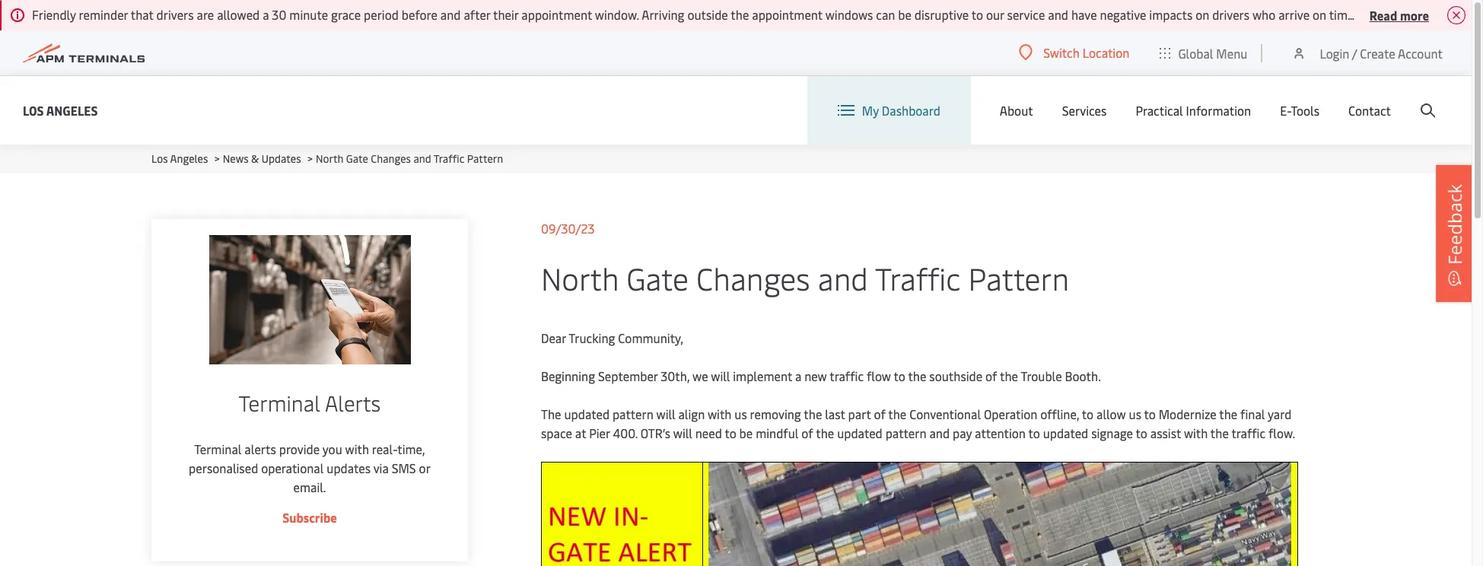Task type: vqa. For each thing, say whether or not it's contained in the screenshot.
Start Receive Date button for first Berth button from the right departure time Button
no



Task type: locate. For each thing, give the bounding box(es) containing it.
400. otr's
[[613, 425, 671, 442]]

my
[[863, 102, 879, 119]]

north right updates
[[316, 152, 344, 166]]

1 horizontal spatial angeles
[[170, 152, 208, 166]]

1 horizontal spatial a
[[796, 368, 802, 385]]

1 vertical spatial gate
[[627, 257, 689, 298]]

of right the southside
[[986, 368, 998, 385]]

1 horizontal spatial drivers
[[1213, 6, 1250, 23]]

1 horizontal spatial updated
[[838, 425, 883, 442]]

that right reminder
[[131, 6, 154, 23]]

1 horizontal spatial pattern
[[886, 425, 927, 442]]

1 horizontal spatial los
[[152, 152, 168, 166]]

pattern down the conventional
[[886, 425, 927, 442]]

subscribe link
[[283, 509, 337, 526]]

on
[[1196, 6, 1210, 23], [1313, 6, 1327, 23]]

0 horizontal spatial of
[[802, 425, 814, 442]]

0 horizontal spatial pattern
[[613, 406, 654, 423]]

e-
[[1281, 102, 1292, 119]]

0 vertical spatial los angeles link
[[23, 101, 98, 120]]

updated down offline,
[[1044, 425, 1089, 442]]

1 horizontal spatial arrive
[[1427, 6, 1458, 23]]

0 vertical spatial changes
[[371, 152, 411, 166]]

us left 'removing'
[[735, 406, 747, 423]]

2 on from the left
[[1313, 6, 1327, 23]]

angeles for los angeles > news & updates > north gate changes and traffic pattern
[[170, 152, 208, 166]]

north gate changes and traffic pattern
[[541, 257, 1070, 298]]

windows
[[826, 6, 874, 23]]

on right impacts
[[1196, 6, 1210, 23]]

at
[[576, 425, 586, 442]]

0 horizontal spatial angeles
[[46, 102, 98, 118]]

2 us from the left
[[1130, 406, 1142, 423]]

los angeles > news & updates > north gate changes and traffic pattern
[[152, 152, 503, 166]]

we
[[693, 368, 709, 385]]

part
[[849, 406, 871, 423]]

2 horizontal spatial of
[[986, 368, 998, 385]]

1 horizontal spatial appointment
[[752, 6, 823, 23]]

1 vertical spatial angeles
[[170, 152, 208, 166]]

0 horizontal spatial appointment
[[522, 6, 592, 23]]

pattern
[[467, 152, 503, 166], [969, 257, 1070, 298]]

gate up community,
[[627, 257, 689, 298]]

terminal alerts
[[239, 388, 381, 417]]

to right flow
[[894, 368, 906, 385]]

pattern up 400. otr's
[[613, 406, 654, 423]]

space
[[541, 425, 573, 442]]

0 horizontal spatial a
[[263, 6, 269, 23]]

1 arrive from the left
[[1279, 6, 1310, 23]]

0 vertical spatial a
[[263, 6, 269, 23]]

2 drivers from the left
[[1213, 6, 1250, 23]]

the down the 'last'
[[816, 425, 835, 442]]

of right part
[[874, 406, 886, 423]]

0 vertical spatial traffic
[[434, 152, 465, 166]]

0 horizontal spatial traffic
[[434, 152, 465, 166]]

updates
[[262, 152, 301, 166]]

login / create account link
[[1292, 30, 1444, 75]]

e-tools
[[1281, 102, 1320, 119]]

> right updates
[[308, 152, 313, 166]]

1 vertical spatial a
[[796, 368, 802, 385]]

will right we
[[711, 368, 730, 385]]

attention
[[975, 425, 1026, 442]]

0 horizontal spatial drivers
[[157, 6, 194, 23]]

terminal up personalised
[[194, 441, 242, 458]]

2 vertical spatial of
[[802, 425, 814, 442]]

0 horizontal spatial changes
[[371, 152, 411, 166]]

1 us from the left
[[735, 406, 747, 423]]

that
[[131, 6, 154, 23], [1401, 6, 1424, 23]]

will left the align
[[657, 406, 676, 423]]

1 vertical spatial traffic
[[1232, 425, 1266, 442]]

southside
[[930, 368, 983, 385]]

the right flow
[[909, 368, 927, 385]]

pay
[[953, 425, 972, 442]]

location
[[1083, 44, 1130, 61]]

information
[[1187, 102, 1252, 119]]

1 horizontal spatial changes
[[697, 257, 811, 298]]

traffic
[[830, 368, 864, 385], [1232, 425, 1266, 442]]

a left 30
[[263, 6, 269, 23]]

trucking
[[569, 330, 616, 346]]

0 horizontal spatial be
[[740, 425, 753, 442]]

on left time.
[[1313, 6, 1327, 23]]

friendly
[[32, 6, 76, 23]]

0 horizontal spatial pattern
[[467, 152, 503, 166]]

dashboard
[[882, 102, 941, 119]]

0 horizontal spatial north
[[316, 152, 344, 166]]

arrive
[[1279, 6, 1310, 23], [1427, 6, 1458, 23]]

1 vertical spatial los
[[152, 152, 168, 166]]

arrive right who
[[1279, 6, 1310, 23]]

close alert image
[[1448, 6, 1466, 24]]

be inside the updated pattern will align with us removing the last part of the conventional operation offline, to allow us to modernize the final yard space at pier 400. otr's will need to be mindful of the updated pattern and pay attention to updated signage to assist with the traffic flow.
[[740, 425, 753, 442]]

with down modernize
[[1185, 425, 1209, 442]]

pattern
[[613, 406, 654, 423], [886, 425, 927, 442]]

services button
[[1063, 76, 1107, 145]]

time,
[[398, 441, 425, 458]]

2 appointment from the left
[[752, 6, 823, 23]]

traffic down final
[[1232, 425, 1266, 442]]

us right allow
[[1130, 406, 1142, 423]]

feedback button
[[1437, 165, 1475, 302]]

beginning
[[541, 368, 596, 385]]

with up updates
[[345, 441, 369, 458]]

feedback
[[1443, 184, 1468, 265]]

terminal inside "terminal alerts provide you with real-time, personalised operational updates via sms or email."
[[194, 441, 242, 458]]

0 horizontal spatial los angeles link
[[23, 101, 98, 120]]

1 horizontal spatial on
[[1313, 6, 1327, 23]]

the
[[731, 6, 749, 23], [909, 368, 927, 385], [1001, 368, 1019, 385], [804, 406, 823, 423], [889, 406, 907, 423], [1220, 406, 1238, 423], [816, 425, 835, 442], [1211, 425, 1230, 442]]

gate right updates
[[346, 152, 368, 166]]

beginning september 30th, we will implement a new traffic flow to the southside of the trouble booth.
[[541, 368, 1102, 385]]

0 vertical spatial traffic
[[830, 368, 864, 385]]

2 horizontal spatial with
[[1185, 425, 1209, 442]]

appointment left windows
[[752, 6, 823, 23]]

drivers
[[1360, 6, 1398, 23]]

los angeles
[[23, 102, 98, 118]]

terminal for terminal alerts
[[239, 388, 320, 417]]

1 horizontal spatial pattern
[[969, 257, 1070, 298]]

1 horizontal spatial be
[[899, 6, 912, 23]]

1 horizontal spatial us
[[1130, 406, 1142, 423]]

traffic right new
[[830, 368, 864, 385]]

contact
[[1349, 102, 1392, 119]]

will down the align
[[674, 425, 693, 442]]

1 horizontal spatial gate
[[627, 257, 689, 298]]

2 vertical spatial will
[[674, 425, 693, 442]]

arrive left outs
[[1427, 6, 1458, 23]]

/
[[1353, 45, 1358, 61]]

to right need
[[725, 425, 737, 442]]

be left mindful
[[740, 425, 753, 442]]

0 vertical spatial terminal
[[239, 388, 320, 417]]

1 that from the left
[[131, 6, 154, 23]]

be
[[899, 6, 912, 23], [740, 425, 753, 442]]

subscribe
[[283, 509, 337, 526]]

to
[[972, 6, 984, 23], [894, 368, 906, 385], [1083, 406, 1094, 423], [1145, 406, 1156, 423], [725, 425, 737, 442], [1029, 425, 1041, 442], [1136, 425, 1148, 442]]

1 vertical spatial terminal
[[194, 441, 242, 458]]

los for los angeles
[[23, 102, 44, 118]]

login / create account
[[1321, 45, 1444, 61]]

account
[[1399, 45, 1444, 61]]

0 horizontal spatial with
[[345, 441, 369, 458]]

be right can
[[899, 6, 912, 23]]

0 horizontal spatial on
[[1196, 6, 1210, 23]]

align
[[679, 406, 705, 423]]

and
[[441, 6, 461, 23], [1049, 6, 1069, 23], [414, 152, 432, 166], [818, 257, 869, 298], [930, 425, 950, 442]]

0 horizontal spatial los
[[23, 102, 44, 118]]

us
[[735, 406, 747, 423], [1130, 406, 1142, 423]]

changes
[[371, 152, 411, 166], [697, 257, 811, 298]]

0 horizontal spatial arrive
[[1279, 6, 1310, 23]]

1 appointment from the left
[[522, 6, 592, 23]]

service
[[1008, 6, 1046, 23]]

terminal up alerts
[[239, 388, 320, 417]]

that right read at the right top
[[1401, 6, 1424, 23]]

1 horizontal spatial traffic
[[1232, 425, 1266, 442]]

updated down part
[[838, 425, 883, 442]]

0 vertical spatial angeles
[[46, 102, 98, 118]]

1 horizontal spatial that
[[1401, 6, 1424, 23]]

friendly reminder that drivers are allowed a 30 minute grace period before and after their appointment window. arriving outside the appointment windows can be disruptive to our service and have negative impacts on drivers who arrive on time. drivers that arrive outs
[[32, 6, 1484, 23]]

north
[[316, 152, 344, 166], [541, 257, 619, 298]]

with
[[708, 406, 732, 423], [1185, 425, 1209, 442], [345, 441, 369, 458]]

09/30/23
[[541, 220, 595, 237]]

angeles
[[46, 102, 98, 118], [170, 152, 208, 166]]

a for implement
[[796, 368, 802, 385]]

1 vertical spatial be
[[740, 425, 753, 442]]

los angeles link
[[23, 101, 98, 120], [152, 152, 208, 166]]

> left news
[[215, 152, 220, 166]]

1 vertical spatial los angeles link
[[152, 152, 208, 166]]

1 horizontal spatial traffic
[[876, 257, 961, 298]]

appointment right their
[[522, 6, 592, 23]]

my dashboard button
[[838, 76, 941, 145]]

2 horizontal spatial updated
[[1044, 425, 1089, 442]]

our
[[987, 6, 1005, 23]]

dear
[[541, 330, 566, 346]]

drivers left are
[[157, 6, 194, 23]]

0 horizontal spatial >
[[215, 152, 220, 166]]

drivers left who
[[1213, 6, 1250, 23]]

the left trouble
[[1001, 368, 1019, 385]]

1 horizontal spatial of
[[874, 406, 886, 423]]

and inside the updated pattern will align with us removing the last part of the conventional operation offline, to allow us to modernize the final yard space at pier 400. otr's will need to be mindful of the updated pattern and pay attention to updated signage to assist with the traffic flow.
[[930, 425, 950, 442]]

0 horizontal spatial us
[[735, 406, 747, 423]]

1 vertical spatial of
[[874, 406, 886, 423]]

1 vertical spatial traffic
[[876, 257, 961, 298]]

0 horizontal spatial gate
[[346, 152, 368, 166]]

0 vertical spatial los
[[23, 102, 44, 118]]

switch location
[[1044, 44, 1130, 61]]

1 horizontal spatial los angeles link
[[152, 152, 208, 166]]

global menu button
[[1145, 30, 1263, 76]]

0 horizontal spatial that
[[131, 6, 154, 23]]

appointment
[[522, 6, 592, 23], [752, 6, 823, 23]]

updated up at
[[565, 406, 610, 423]]

0 vertical spatial gate
[[346, 152, 368, 166]]

email.
[[293, 479, 326, 496]]

1 horizontal spatial >
[[308, 152, 313, 166]]

north down 09/30/23
[[541, 257, 619, 298]]

a left new
[[796, 368, 802, 385]]

with inside "terminal alerts provide you with real-time, personalised operational updates via sms or email."
[[345, 441, 369, 458]]

with up need
[[708, 406, 732, 423]]

the updated pattern will align with us removing the last part of the conventional operation offline, to allow us to modernize the final yard space at pier 400. otr's will need to be mindful of the updated pattern and pay attention to updated signage to assist with the traffic flow.
[[541, 406, 1296, 442]]

of right mindful
[[802, 425, 814, 442]]

angeles for los angeles
[[46, 102, 98, 118]]

1 horizontal spatial north
[[541, 257, 619, 298]]

traffic inside the updated pattern will align with us removing the last part of the conventional operation offline, to allow us to modernize the final yard space at pier 400. otr's will need to be mindful of the updated pattern and pay attention to updated signage to assist with the traffic flow.
[[1232, 425, 1266, 442]]



Task type: describe. For each thing, give the bounding box(es) containing it.
period
[[364, 6, 399, 23]]

0 horizontal spatial updated
[[565, 406, 610, 423]]

the right part
[[889, 406, 907, 423]]

global
[[1179, 45, 1214, 61]]

news
[[223, 152, 249, 166]]

assist
[[1151, 425, 1182, 442]]

los for los angeles > news & updates > north gate changes and traffic pattern
[[152, 152, 168, 166]]

0 vertical spatial north
[[316, 152, 344, 166]]

to down operation
[[1029, 425, 1041, 442]]

you
[[323, 441, 342, 458]]

removing
[[750, 406, 802, 423]]

minute
[[290, 6, 328, 23]]

to left allow
[[1083, 406, 1094, 423]]

create
[[1361, 45, 1396, 61]]

via
[[374, 460, 389, 477]]

more
[[1401, 6, 1430, 23]]

operational
[[261, 460, 324, 477]]

outs
[[1461, 6, 1484, 23]]

read more
[[1370, 6, 1430, 23]]

flow.
[[1269, 425, 1296, 442]]

dear trucking community,
[[541, 330, 684, 346]]

practical information
[[1136, 102, 1252, 119]]

their
[[493, 6, 519, 23]]

1 vertical spatial will
[[657, 406, 676, 423]]

to left our
[[972, 6, 984, 23]]

30th,
[[661, 368, 690, 385]]

arriving
[[642, 6, 685, 23]]

to up the assist
[[1145, 406, 1156, 423]]

1 > from the left
[[215, 152, 220, 166]]

negative
[[1101, 6, 1147, 23]]

0 vertical spatial will
[[711, 368, 730, 385]]

to left the assist
[[1136, 425, 1148, 442]]

1 drivers from the left
[[157, 6, 194, 23]]

disruptive
[[915, 6, 969, 23]]

2 arrive from the left
[[1427, 6, 1458, 23]]

can
[[877, 6, 896, 23]]

are
[[197, 6, 214, 23]]

provide
[[279, 441, 320, 458]]

0 horizontal spatial traffic
[[830, 368, 864, 385]]

the
[[541, 406, 562, 423]]

practical information button
[[1136, 76, 1252, 145]]

impacts
[[1150, 6, 1193, 23]]

modernize
[[1159, 406, 1217, 423]]

final
[[1241, 406, 1266, 423]]

1 vertical spatial north
[[541, 257, 619, 298]]

booth.
[[1066, 368, 1102, 385]]

allowed
[[217, 6, 260, 23]]

mindful
[[756, 425, 799, 442]]

reminder
[[79, 6, 128, 23]]

trouble
[[1021, 368, 1063, 385]]

2 that from the left
[[1401, 6, 1424, 23]]

allow
[[1097, 406, 1127, 423]]

pier
[[589, 425, 610, 442]]

2 > from the left
[[308, 152, 313, 166]]

about
[[1000, 102, 1034, 119]]

1 vertical spatial changes
[[697, 257, 811, 298]]

personalised
[[189, 460, 258, 477]]

global menu
[[1179, 45, 1248, 61]]

or
[[419, 460, 431, 477]]

1 horizontal spatial with
[[708, 406, 732, 423]]

news & updates link
[[223, 152, 301, 166]]

sms
[[392, 460, 416, 477]]

switch
[[1044, 44, 1080, 61]]

read more button
[[1370, 5, 1430, 24]]

who
[[1253, 6, 1276, 23]]

traffic pattern image
[[541, 462, 1299, 566]]

alerts image
[[209, 235, 411, 365]]

0 vertical spatial be
[[899, 6, 912, 23]]

new
[[805, 368, 827, 385]]

outside
[[688, 6, 728, 23]]

offline,
[[1041, 406, 1080, 423]]

real-
[[372, 441, 398, 458]]

the left the 'last'
[[804, 406, 823, 423]]

need
[[696, 425, 722, 442]]

the down modernize
[[1211, 425, 1230, 442]]

signage
[[1092, 425, 1134, 442]]

a for allowed
[[263, 6, 269, 23]]

the right outside
[[731, 6, 749, 23]]

yard
[[1269, 406, 1292, 423]]

&
[[251, 152, 259, 166]]

the left final
[[1220, 406, 1238, 423]]

practical
[[1136, 102, 1184, 119]]

0 vertical spatial pattern
[[467, 152, 503, 166]]

services
[[1063, 102, 1107, 119]]

before
[[402, 6, 438, 23]]

1 on from the left
[[1196, 6, 1210, 23]]

updates
[[327, 460, 371, 477]]

about button
[[1000, 76, 1034, 145]]

switch location button
[[1020, 44, 1130, 61]]

0 vertical spatial of
[[986, 368, 998, 385]]

1 vertical spatial pattern
[[969, 257, 1070, 298]]

login
[[1321, 45, 1350, 61]]

implement
[[733, 368, 793, 385]]

window.
[[595, 6, 639, 23]]

my dashboard
[[863, 102, 941, 119]]

alerts
[[245, 441, 276, 458]]

after
[[464, 6, 491, 23]]

community,
[[619, 330, 684, 346]]

terminal alerts provide you with real-time, personalised operational updates via sms or email.
[[189, 441, 431, 496]]

0 vertical spatial pattern
[[613, 406, 654, 423]]

conventional
[[910, 406, 981, 423]]

alerts
[[325, 388, 381, 417]]

1 vertical spatial pattern
[[886, 425, 927, 442]]

september
[[598, 368, 658, 385]]

time.
[[1330, 6, 1357, 23]]

30
[[272, 6, 287, 23]]

terminal for terminal alerts provide you with real-time, personalised operational updates via sms or email.
[[194, 441, 242, 458]]

contact button
[[1349, 76, 1392, 145]]



